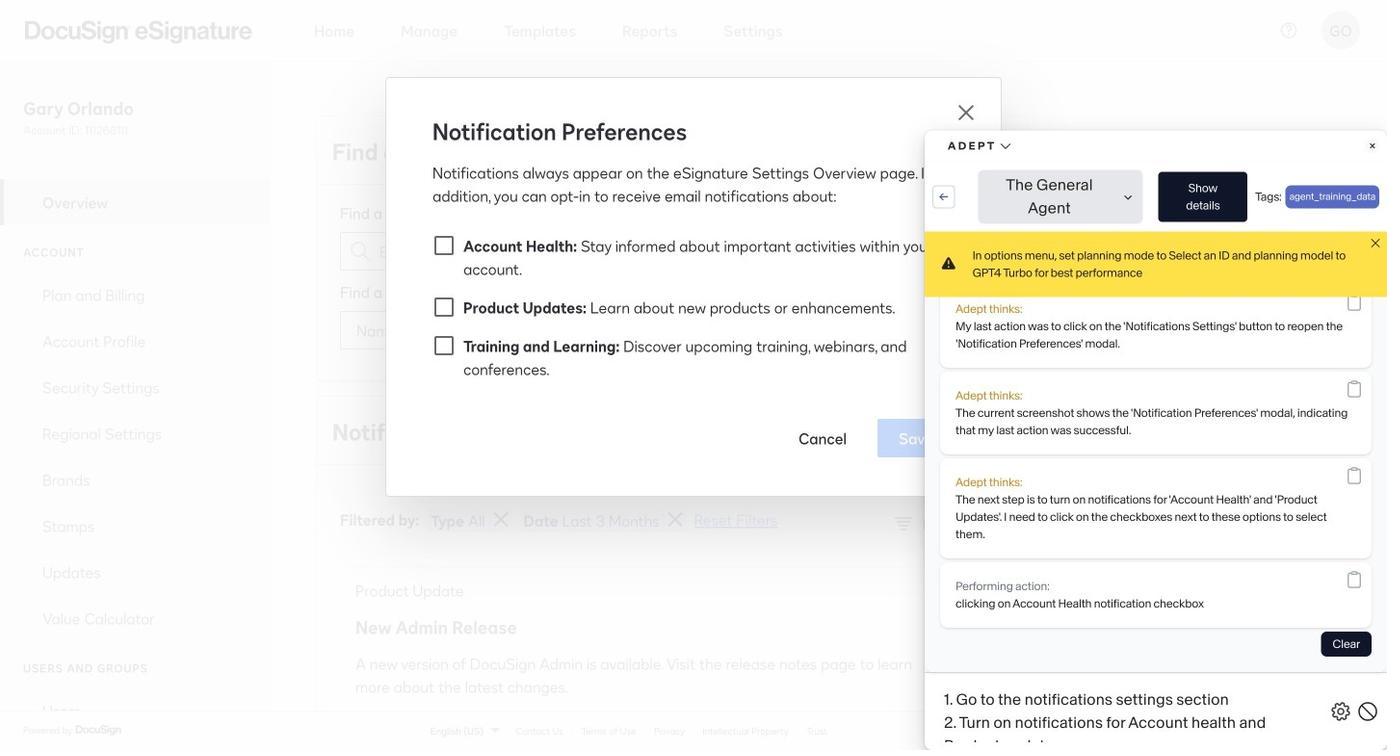 Task type: vqa. For each thing, say whether or not it's contained in the screenshot.
Enter keyword text box at top
yes



Task type: describe. For each thing, give the bounding box(es) containing it.
docusign image
[[75, 723, 123, 739]]

docusign admin image
[[25, 21, 253, 44]]



Task type: locate. For each thing, give the bounding box(es) containing it.
account element
[[0, 272, 270, 642]]

Enter keyword text field
[[380, 233, 570, 270]]

Enter name text field
[[430, 312, 608, 349]]



